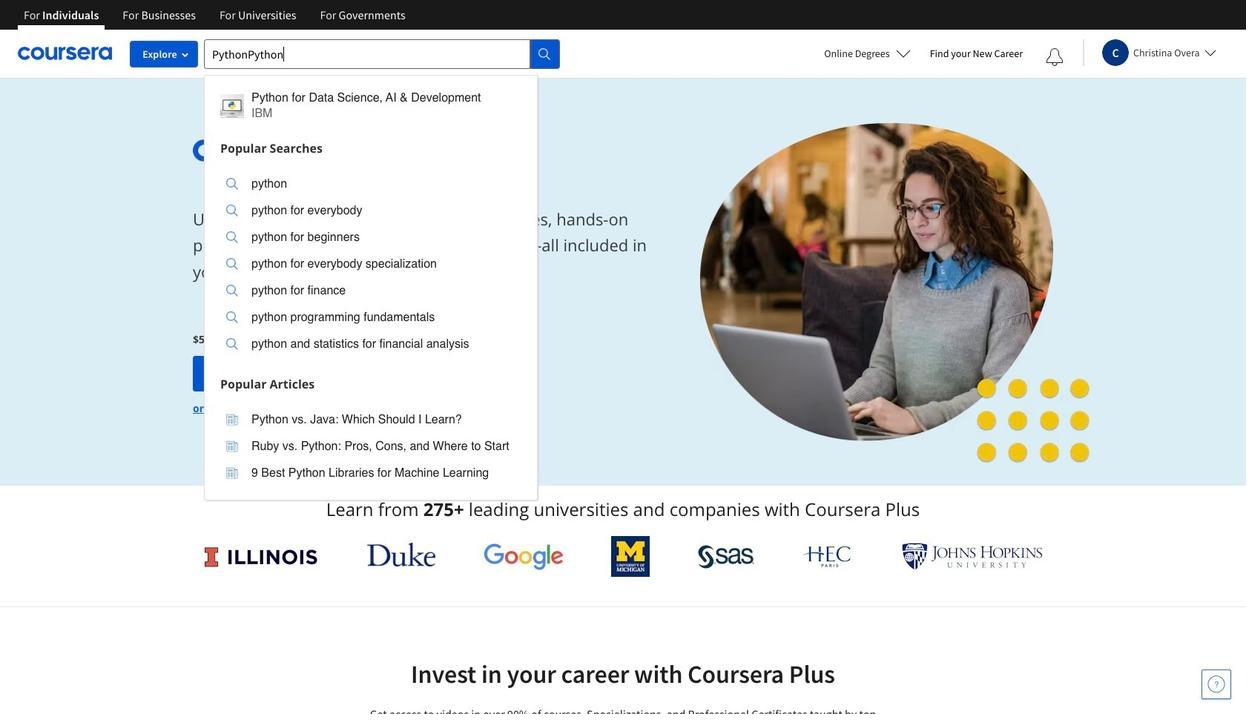 Task type: vqa. For each thing, say whether or not it's contained in the screenshot.
What Do You Want To Learn? text field
yes



Task type: describe. For each thing, give the bounding box(es) containing it.
What do you want to learn? text field
[[204, 39, 531, 69]]

1 list box from the top
[[205, 161, 537, 371]]

duke university image
[[367, 543, 436, 567]]

autocomplete results list box
[[204, 75, 538, 500]]

hec paris image
[[802, 542, 854, 572]]

coursera image
[[18, 42, 112, 65]]

university of michigan image
[[612, 536, 650, 577]]

johns hopkins university image
[[902, 543, 1043, 571]]

coursera plus image
[[193, 139, 419, 162]]



Task type: locate. For each thing, give the bounding box(es) containing it.
2 list box from the top
[[205, 397, 537, 500]]

help center image
[[1208, 676, 1226, 694]]

0 vertical spatial list box
[[205, 161, 537, 371]]

list box
[[205, 161, 537, 371], [205, 397, 537, 500]]

sas image
[[698, 545, 755, 569]]

google image
[[484, 543, 564, 571]]

university of illinois at urbana-champaign image
[[203, 545, 319, 569]]

None search field
[[204, 39, 560, 500]]

banner navigation
[[12, 0, 418, 30]]

suggestion image image
[[220, 94, 244, 118], [226, 178, 238, 190], [226, 205, 238, 217], [226, 232, 238, 243], [226, 258, 238, 270], [226, 285, 238, 297], [226, 312, 238, 324], [226, 338, 238, 350], [226, 414, 238, 426], [226, 441, 238, 453], [226, 467, 238, 479]]

1 vertical spatial list box
[[205, 397, 537, 500]]



